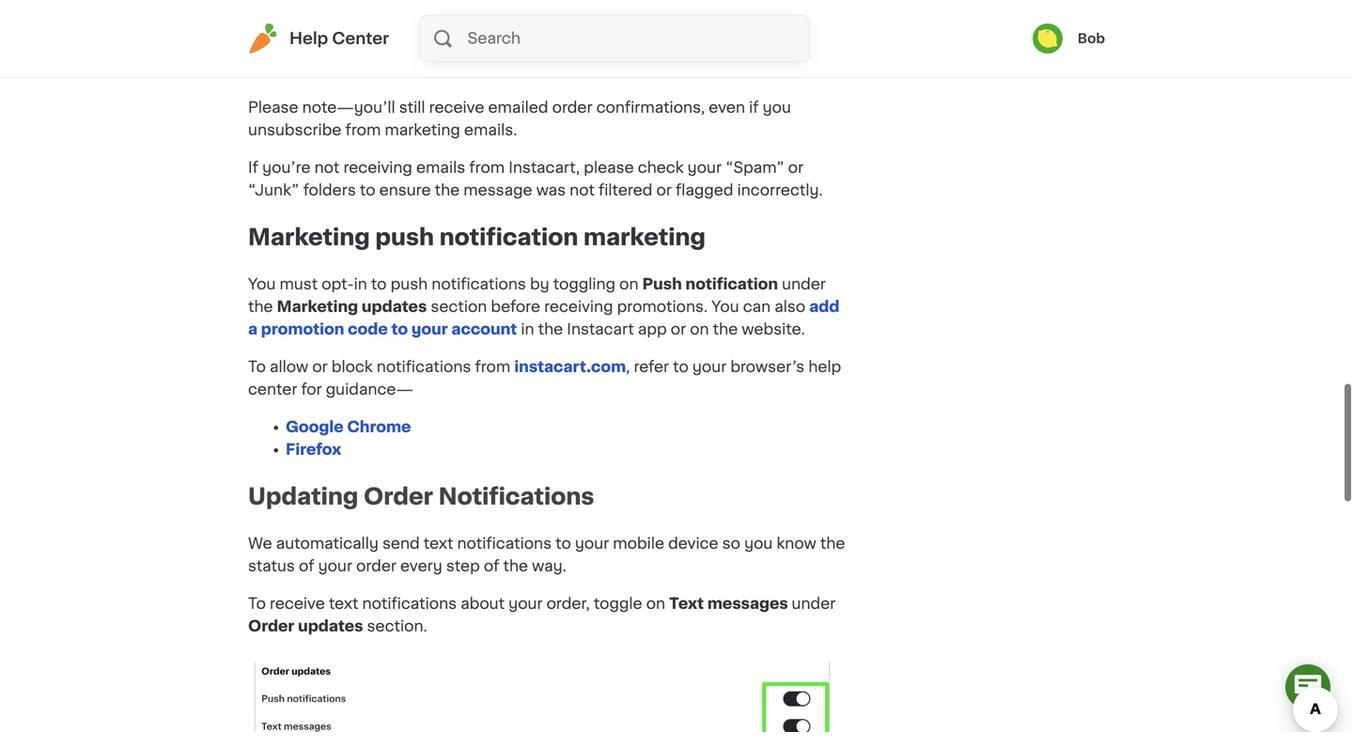 Task type: describe. For each thing, give the bounding box(es) containing it.
in the instacart app or on the website.
[[517, 322, 806, 337]]

website.
[[742, 322, 806, 337]]

instacart
[[567, 322, 634, 337]]

help
[[290, 31, 328, 47]]

if
[[248, 160, 259, 175]]

under the
[[248, 277, 826, 314]]

text
[[670, 596, 704, 611]]

add
[[810, 299, 840, 314]]

1 vertical spatial receiving
[[544, 299, 613, 314]]

to allow or block notifications from instacart.com
[[248, 360, 626, 375]]

to inside 'add a promotion code to your account'
[[392, 322, 408, 337]]

order inside to receive text notifications about your order, toggle on text messages under order updates section.
[[248, 619, 295, 634]]

step
[[446, 559, 480, 574]]

messages
[[708, 596, 789, 611]]

updates inside to receive text notifications about your order, toggle on text messages under order updates section.
[[298, 619, 363, 634]]

so
[[723, 536, 741, 551]]

on inside to receive text notifications about your order, toggle on text messages under order updates section.
[[647, 596, 666, 611]]

to for to receive text notifications about your order, toggle on text messages under order updates section.
[[248, 596, 266, 611]]

the down marketing updates section before receiving promotions. you can also
[[538, 322, 563, 337]]

still
[[399, 100, 425, 115]]

to right opt-
[[371, 277, 387, 292]]

toggling
[[553, 277, 616, 292]]

your inside 'add a promotion code to your account'
[[412, 322, 448, 337]]

every
[[401, 559, 443, 574]]

device
[[669, 536, 719, 551]]

bob
[[1078, 32, 1106, 45]]

0 vertical spatial on
[[620, 277, 639, 292]]

your left mobile
[[575, 536, 609, 551]]

must
[[280, 277, 318, 292]]

to inside , refer to your browser's help center for guidance—
[[673, 360, 689, 375]]

way.
[[532, 559, 567, 574]]

instacart,
[[509, 160, 580, 175]]

add a promotion code to your account
[[248, 299, 840, 337]]

to inside if you're not receiving emails from instacart, please check your "spam" or "junk" folders to ensure the message was not filtered or flagged incorrectly.
[[360, 183, 376, 198]]

"spam"
[[726, 160, 785, 175]]

Search search field
[[466, 16, 809, 61]]

instacart.com
[[515, 360, 626, 375]]

or right app
[[671, 322, 686, 337]]

mobile
[[613, 536, 665, 551]]

push
[[643, 277, 682, 292]]

incorrectly.
[[738, 183, 823, 198]]

account
[[452, 322, 517, 337]]

if you're not receiving emails from instacart, please check your "spam" or "junk" folders to ensure the message was not filtered or flagged incorrectly.
[[248, 160, 823, 198]]

center
[[248, 382, 297, 397]]

1 horizontal spatial in
[[521, 322, 535, 337]]

firefox
[[286, 442, 341, 457]]

status
[[248, 559, 295, 574]]

the left way.
[[503, 559, 528, 574]]

updating order notifications
[[248, 485, 595, 508]]

you inside please note—you'll still receive emailed order confirmations, even if you unsubscribe from marketing emails.
[[763, 100, 792, 115]]

we
[[248, 536, 272, 551]]

order,
[[547, 596, 590, 611]]

, refer to your browser's help center for guidance—
[[248, 360, 842, 397]]

toggle
[[594, 596, 643, 611]]

you must opt-in to push notifications by toggling on push notification
[[248, 277, 779, 292]]

"junk"
[[248, 183, 300, 198]]

code
[[348, 322, 388, 337]]

notifications inside we automatically send text notifications to your mobile device so you know the status of your order every step of the way.
[[457, 536, 552, 551]]

ensure
[[379, 183, 431, 198]]

or up for
[[312, 360, 328, 375]]

browser's
[[731, 360, 805, 375]]

firefox link
[[286, 442, 341, 457]]

you're
[[262, 160, 311, 175]]

1 vertical spatial push
[[391, 277, 428, 292]]

google chrome firefox
[[286, 420, 411, 457]]

receiving inside if you're not receiving emails from instacart, please check your "spam" or "junk" folders to ensure the message was not filtered or flagged incorrectly.
[[344, 160, 413, 175]]

2 of from the left
[[484, 559, 500, 574]]

marketing for marketing updates section before receiving promotions. you can also
[[277, 299, 358, 314]]

if
[[749, 100, 759, 115]]

unsubscribe
[[248, 123, 342, 138]]

please note—you'll still receive emailed order confirmations, even if you unsubscribe from marketing emails.
[[248, 100, 792, 138]]

0 vertical spatial not
[[315, 160, 340, 175]]

block
[[332, 360, 373, 375]]

help
[[809, 360, 842, 375]]

1 vertical spatial marketing
[[584, 226, 706, 249]]

1 of from the left
[[299, 559, 315, 574]]

refer
[[634, 360, 669, 375]]

the right know
[[821, 536, 846, 551]]

help center
[[290, 31, 389, 47]]

section.
[[367, 619, 427, 634]]

marketing for marketing push notification marketing
[[248, 226, 370, 249]]

folders
[[303, 183, 356, 198]]



Task type: vqa. For each thing, say whether or not it's contained in the screenshot.
Instacart logo
no



Task type: locate. For each thing, give the bounding box(es) containing it.
your down automatically
[[318, 559, 353, 574]]

bob link
[[1033, 24, 1106, 54]]

1 vertical spatial in
[[521, 322, 535, 337]]

notifications up step
[[457, 536, 552, 551]]

under down know
[[792, 596, 836, 611]]

notification up can
[[686, 277, 779, 292]]

receive inside please note—you'll still receive emailed order confirmations, even if you unsubscribe from marketing emails.
[[429, 100, 485, 115]]

the left website.
[[713, 322, 738, 337]]

you right so
[[745, 536, 773, 551]]

on left text
[[647, 596, 666, 611]]

to down status
[[248, 596, 266, 611]]

note—you'll
[[302, 100, 396, 115]]

the inside if you're not receiving emails from instacart, please check your "spam" or "junk" folders to ensure the message was not filtered or flagged incorrectly.
[[435, 183, 460, 198]]

promotion
[[261, 322, 344, 337]]

notification up you must opt-in to push notifications by toggling on push notification
[[440, 226, 579, 249]]

2 horizontal spatial on
[[690, 322, 709, 337]]

in up the code
[[354, 277, 367, 292]]

1 horizontal spatial notification
[[686, 277, 779, 292]]

even
[[709, 100, 746, 115]]

from
[[346, 123, 381, 138], [469, 160, 505, 175], [475, 360, 511, 375]]

from for notifications
[[475, 360, 511, 375]]

know
[[777, 536, 817, 551]]

the down emails
[[435, 183, 460, 198]]

send
[[383, 536, 420, 551]]

order
[[552, 100, 593, 115], [356, 559, 397, 574]]

push right opt-
[[391, 277, 428, 292]]

emails
[[416, 160, 466, 175]]

notifications up section. on the left bottom of the page
[[362, 596, 457, 611]]

emails.
[[464, 123, 517, 138]]

marketing updates section before receiving promotions. you can also
[[277, 299, 810, 314]]

1 vertical spatial you
[[745, 536, 773, 551]]

receiving
[[344, 160, 413, 175], [544, 299, 613, 314]]

from down the account
[[475, 360, 511, 375]]

automatically
[[276, 536, 379, 551]]

to inside to receive text notifications about your order, toggle on text messages under order updates section.
[[248, 596, 266, 611]]

to
[[360, 183, 376, 198], [371, 277, 387, 292], [392, 322, 408, 337], [673, 360, 689, 375], [556, 536, 571, 551]]

a
[[248, 322, 258, 337]]

you inside we automatically send text notifications to your mobile device so you know the status of your order every step of the way.
[[745, 536, 773, 551]]

receive inside to receive text notifications about your order, toggle on text messages under order updates section.
[[270, 596, 325, 611]]

in down before
[[521, 322, 535, 337]]

your left the "browser's"
[[693, 360, 727, 375]]

0 vertical spatial push
[[375, 226, 434, 249]]

1 horizontal spatial you
[[712, 299, 740, 314]]

updating
[[248, 485, 359, 508]]

notifications up 'guidance—'
[[377, 360, 471, 375]]

1 vertical spatial marketing
[[277, 299, 358, 314]]

your inside to receive text notifications about your order, toggle on text messages under order updates section.
[[509, 596, 543, 611]]

1 vertical spatial not
[[570, 183, 595, 198]]

opt-
[[322, 277, 354, 292]]

your inside , refer to your browser's help center for guidance—
[[693, 360, 727, 375]]

1 vertical spatial updates
[[298, 619, 363, 634]]

order inside please note—you'll still receive emailed order confirmations, even if you unsubscribe from marketing emails.
[[552, 100, 593, 115]]

under inside the under the
[[782, 277, 826, 292]]

you left must
[[248, 277, 276, 292]]

on left 'push'
[[620, 277, 639, 292]]

or down check on the top
[[657, 183, 672, 198]]

your down section at the top of page
[[412, 322, 448, 337]]

0 horizontal spatial text
[[329, 596, 359, 611]]

0 vertical spatial receiving
[[344, 160, 413, 175]]

to up center
[[248, 360, 266, 375]]

1 horizontal spatial text
[[424, 536, 454, 551]]

emailed
[[488, 100, 549, 115]]

to right refer
[[673, 360, 689, 375]]

0 horizontal spatial order
[[248, 619, 295, 634]]

google chrome link
[[286, 420, 411, 435]]

0 horizontal spatial on
[[620, 277, 639, 292]]

from inside if you're not receiving emails from instacart, please check your "spam" or "junk" folders to ensure the message was not filtered or flagged incorrectly.
[[469, 160, 505, 175]]

you right if
[[763, 100, 792, 115]]

by
[[530, 277, 550, 292]]

also
[[775, 299, 806, 314]]

receiving down toggling
[[544, 299, 613, 314]]

order down status
[[248, 619, 295, 634]]

,
[[626, 360, 630, 375]]

filtered
[[599, 183, 653, 198]]

for
[[301, 382, 322, 397]]

user avatar image
[[1033, 24, 1063, 54]]

0 vertical spatial text
[[424, 536, 454, 551]]

receive
[[429, 100, 485, 115], [270, 596, 325, 611]]

0 vertical spatial under
[[782, 277, 826, 292]]

to for to allow or block notifications from instacart.com
[[248, 360, 266, 375]]

1 vertical spatial order
[[356, 559, 397, 574]]

you
[[248, 277, 276, 292], [712, 299, 740, 314]]

0 horizontal spatial order
[[356, 559, 397, 574]]

the inside the under the
[[248, 299, 273, 314]]

1 horizontal spatial order
[[364, 485, 433, 508]]

1 horizontal spatial marketing
[[584, 226, 706, 249]]

marketing up must
[[248, 226, 370, 249]]

0 horizontal spatial notification
[[440, 226, 579, 249]]

under up also
[[782, 277, 826, 292]]

1 horizontal spatial receiving
[[544, 299, 613, 314]]

1 vertical spatial to
[[248, 596, 266, 611]]

0 vertical spatial marketing
[[248, 226, 370, 249]]

we automatically send text notifications to your mobile device so you know the status of your order every step of the way.
[[248, 536, 846, 574]]

text inside to receive text notifications about your order, toggle on text messages under order updates section.
[[329, 596, 359, 611]]

0 vertical spatial updates
[[362, 299, 427, 314]]

your inside if you're not receiving emails from instacart, please check your "spam" or "junk" folders to ensure the message was not filtered or flagged incorrectly.
[[688, 160, 722, 175]]

receive up emails.
[[429, 100, 485, 115]]

2 to from the top
[[248, 596, 266, 611]]

your
[[688, 160, 722, 175], [412, 322, 448, 337], [693, 360, 727, 375], [575, 536, 609, 551], [318, 559, 353, 574], [509, 596, 543, 611]]

marketing down still
[[385, 123, 461, 138]]

0 vertical spatial order
[[552, 100, 593, 115]]

0 horizontal spatial of
[[299, 559, 315, 574]]

1 horizontal spatial receive
[[429, 100, 485, 115]]

0 horizontal spatial marketing
[[385, 123, 461, 138]]

marketing inside please note—you'll still receive emailed order confirmations, even if you unsubscribe from marketing emails.
[[385, 123, 461, 138]]

0 horizontal spatial receive
[[270, 596, 325, 611]]

0 vertical spatial to
[[248, 360, 266, 375]]

to
[[248, 360, 266, 375], [248, 596, 266, 611]]

on down promotions.
[[690, 322, 709, 337]]

1 vertical spatial from
[[469, 160, 505, 175]]

text down automatically
[[329, 596, 359, 611]]

1 vertical spatial receive
[[270, 596, 325, 611]]

check
[[638, 160, 684, 175]]

confirmations,
[[597, 100, 705, 115]]

not
[[315, 160, 340, 175], [570, 183, 595, 198]]

the
[[435, 183, 460, 198], [248, 299, 273, 314], [538, 322, 563, 337], [713, 322, 738, 337], [821, 536, 846, 551], [503, 559, 528, 574]]

instacart.com link
[[515, 360, 626, 375]]

to inside we automatically send text notifications to your mobile device so you know the status of your order every step of the way.
[[556, 536, 571, 551]]

promotions.
[[617, 299, 708, 314]]

1 vertical spatial on
[[690, 322, 709, 337]]

1 vertical spatial text
[[329, 596, 359, 611]]

from down note—you'll
[[346, 123, 381, 138]]

marketing push notification marketing
[[248, 226, 706, 249]]

text
[[424, 536, 454, 551], [329, 596, 359, 611]]

you left can
[[712, 299, 740, 314]]

the up a
[[248, 299, 273, 314]]

2 vertical spatial on
[[647, 596, 666, 611]]

0 vertical spatial in
[[354, 277, 367, 292]]

order down send
[[356, 559, 397, 574]]

2 vertical spatial from
[[475, 360, 511, 375]]

order inside we automatically send text notifications to your mobile device so you know the status of your order every step of the way.
[[356, 559, 397, 574]]

1 vertical spatial you
[[712, 299, 740, 314]]

section
[[431, 299, 487, 314]]

flagged
[[676, 183, 734, 198]]

text inside we automatically send text notifications to your mobile device so you know the status of your order every step of the way.
[[424, 536, 454, 551]]

order right emailed
[[552, 100, 593, 115]]

please
[[584, 160, 634, 175]]

0 horizontal spatial receiving
[[344, 160, 413, 175]]

1 vertical spatial order
[[248, 619, 295, 634]]

to right the code
[[392, 322, 408, 337]]

order
[[364, 485, 433, 508], [248, 619, 295, 634]]

updates left section. on the left bottom of the page
[[298, 619, 363, 634]]

or up incorrectly.
[[789, 160, 804, 175]]

under
[[782, 277, 826, 292], [792, 596, 836, 611]]

1 to from the top
[[248, 360, 266, 375]]

message
[[464, 183, 533, 198]]

1 horizontal spatial order
[[552, 100, 593, 115]]

to receive text notifications about your order, toggle on text messages under order updates section.
[[248, 596, 836, 634]]

allow
[[270, 360, 309, 375]]

not up 'folders'
[[315, 160, 340, 175]]

your left the order,
[[509, 596, 543, 611]]

you
[[763, 100, 792, 115], [745, 536, 773, 551]]

receiving up "ensure"
[[344, 160, 413, 175]]

0 vertical spatial receive
[[429, 100, 485, 115]]

of right step
[[484, 559, 500, 574]]

marketing up promotion at the top left
[[277, 299, 358, 314]]

help center link
[[248, 24, 389, 54]]

0 vertical spatial order
[[364, 485, 433, 508]]

to up way.
[[556, 536, 571, 551]]

from inside please note—you'll still receive emailed order confirmations, even if you unsubscribe from marketing emails.
[[346, 123, 381, 138]]

0 horizontal spatial you
[[248, 277, 276, 292]]

chrome
[[347, 420, 411, 435]]

of
[[299, 559, 315, 574], [484, 559, 500, 574]]

was
[[537, 183, 566, 198]]

updates up the code
[[362, 299, 427, 314]]

0 vertical spatial you
[[763, 100, 792, 115]]

0 vertical spatial notification
[[440, 226, 579, 249]]

not right was
[[570, 183, 595, 198]]

of down automatically
[[299, 559, 315, 574]]

your up flagged
[[688, 160, 722, 175]]

0 vertical spatial from
[[346, 123, 381, 138]]

marketing up 'push'
[[584, 226, 706, 249]]

marketing
[[248, 226, 370, 249], [277, 299, 358, 314]]

push
[[375, 226, 434, 249], [391, 277, 428, 292]]

1 vertical spatial notification
[[686, 277, 779, 292]]

1 horizontal spatial not
[[570, 183, 595, 198]]

1 vertical spatial under
[[792, 596, 836, 611]]

0 vertical spatial marketing
[[385, 123, 461, 138]]

text up every
[[424, 536, 454, 551]]

1 horizontal spatial of
[[484, 559, 500, 574]]

1 horizontal spatial on
[[647, 596, 666, 611]]

under inside to receive text notifications about your order, toggle on text messages under order updates section.
[[792, 596, 836, 611]]

instacart image
[[248, 24, 278, 54]]

can
[[743, 299, 771, 314]]

notifications
[[439, 485, 595, 508]]

receive down status
[[270, 596, 325, 611]]

add a promotion code to your account link
[[248, 299, 840, 337]]

to left "ensure"
[[360, 183, 376, 198]]

google
[[286, 420, 344, 435]]

from up the message
[[469, 160, 505, 175]]

from for emails
[[469, 160, 505, 175]]

please
[[248, 100, 299, 115]]

0 horizontal spatial not
[[315, 160, 340, 175]]

push down "ensure"
[[375, 226, 434, 249]]

app
[[638, 322, 667, 337]]

about
[[461, 596, 505, 611]]

0 vertical spatial you
[[248, 277, 276, 292]]

notifications inside to receive text notifications about your order, toggle on text messages under order updates section.
[[362, 596, 457, 611]]

0 horizontal spatial in
[[354, 277, 367, 292]]

guidance—
[[326, 382, 414, 397]]

center
[[332, 31, 389, 47]]

before
[[491, 299, 541, 314]]

notifications up section at the top of page
[[432, 277, 526, 292]]

order up send
[[364, 485, 433, 508]]



